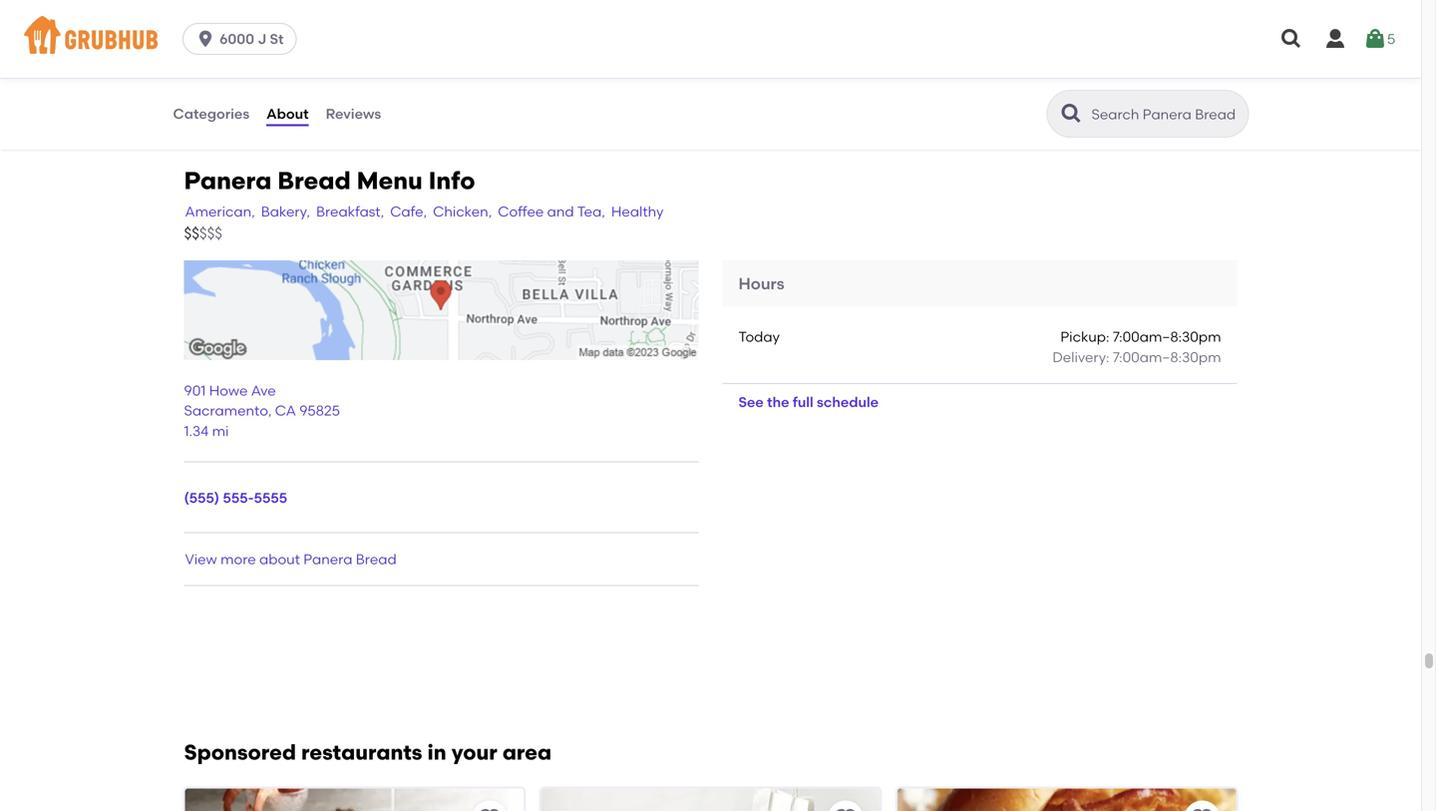 Task type: locate. For each thing, give the bounding box(es) containing it.
0 horizontal spatial bread
[[278, 166, 351, 195]]

bread right about
[[356, 551, 397, 568]]

today
[[739, 328, 780, 345]]

save this restaurant button
[[472, 801, 508, 811], [828, 801, 864, 811], [1185, 801, 1221, 811]]

main navigation navigation
[[0, 0, 1422, 78]]

1 save this restaurant button from the left
[[472, 801, 508, 811]]

3 save this restaurant button from the left
[[1185, 801, 1221, 811]]

view more about panera bread
[[185, 551, 397, 568]]

sacramento
[[184, 402, 268, 419]]

howe
[[209, 382, 248, 399]]

schedule
[[817, 394, 879, 411]]

$$$$$
[[184, 224, 223, 242]]

0 horizontal spatial save this restaurant button
[[472, 801, 508, 811]]

morton's the steakhouse logo image
[[185, 789, 524, 811]]

1 horizontal spatial save this restaurant button
[[828, 801, 864, 811]]

tab
[[164, 0, 320, 21]]

ave
[[251, 382, 276, 399]]

(555) 555-5555
[[184, 489, 287, 506]]

svg image left 6000
[[196, 29, 216, 49]]

bakery,
[[261, 203, 310, 220]]

about
[[259, 551, 300, 568]]

(555) 555-5555 button
[[184, 488, 287, 508]]

reviews
[[326, 105, 381, 122]]

save this restaurant button for bj's restaurant & brewhouse logo
[[1185, 801, 1221, 811]]

bread up bakery,
[[278, 166, 351, 195]]

1 horizontal spatial save this restaurant image
[[1191, 807, 1215, 811]]

american,
[[185, 203, 255, 220]]

ca
[[275, 402, 296, 419]]

6000 j st button
[[183, 23, 305, 55]]

6000
[[220, 30, 254, 47]]

7:00am–8:30pm
[[1113, 328, 1222, 345], [1113, 349, 1222, 366]]

1 horizontal spatial panera
[[304, 551, 353, 568]]

2 save this restaurant image from the left
[[1191, 807, 1215, 811]]

2 7:00am–8:30pm from the top
[[1113, 349, 1222, 366]]

american, bakery, breakfast, cafe, chicken, coffee and tea, healthy
[[185, 203, 664, 220]]

healthy button
[[611, 201, 665, 223]]

$$
[[184, 224, 199, 242]]

svg image right svg image
[[1364, 27, 1388, 51]]

full
[[793, 394, 814, 411]]

mi
[[212, 423, 229, 440]]

1 horizontal spatial bread
[[356, 551, 397, 568]]

1 vertical spatial 7:00am–8:30pm
[[1113, 349, 1222, 366]]

delivery:
[[1053, 349, 1110, 366]]

save this restaurant image for ihop logo's save this restaurant button
[[834, 807, 858, 811]]

(555)
[[184, 489, 220, 506]]

and
[[547, 203, 574, 220]]

0 horizontal spatial panera
[[184, 166, 272, 195]]

coffee and tea, button
[[497, 201, 607, 223]]

american, button
[[184, 201, 256, 223]]

5 button
[[1364, 21, 1396, 57]]

coffee
[[498, 203, 544, 220]]

save this restaurant image
[[834, 807, 858, 811], [1191, 807, 1215, 811]]

0 horizontal spatial svg image
[[196, 29, 216, 49]]

more
[[221, 551, 256, 568]]

2 horizontal spatial save this restaurant button
[[1185, 801, 1221, 811]]

Search Panera Bread search field
[[1090, 105, 1243, 124]]

0 vertical spatial 7:00am–8:30pm
[[1113, 328, 1222, 345]]

svg image for 5
[[1364, 27, 1388, 51]]

1 horizontal spatial svg image
[[1324, 27, 1348, 51]]

your
[[452, 740, 498, 765]]

bread
[[278, 166, 351, 195], [356, 551, 397, 568]]

0 horizontal spatial save this restaurant image
[[834, 807, 858, 811]]

2 save this restaurant button from the left
[[828, 801, 864, 811]]

1 vertical spatial panera
[[304, 551, 353, 568]]

see the full schedule button
[[723, 384, 895, 420]]

svg image left 5 button
[[1324, 27, 1348, 51]]

1 save this restaurant image from the left
[[834, 807, 858, 811]]

7:00am–8:30pm right pickup:
[[1113, 328, 1222, 345]]

healthy
[[612, 203, 664, 220]]

2 horizontal spatial svg image
[[1364, 27, 1388, 51]]

save this restaurant image for save this restaurant button associated with bj's restaurant & brewhouse logo
[[1191, 807, 1215, 811]]

save this restaurant button for morton's the steakhouse logo
[[472, 801, 508, 811]]

menu
[[357, 166, 423, 195]]

panera right about
[[304, 551, 353, 568]]

7:00am–8:30pm right delivery:
[[1113, 349, 1222, 366]]

svg image inside "6000 j st" button
[[196, 29, 216, 49]]

see the full schedule
[[739, 394, 879, 411]]

breakfast,
[[316, 203, 384, 220]]

svg image
[[1324, 27, 1348, 51], [1364, 27, 1388, 51], [196, 29, 216, 49]]

j
[[258, 30, 267, 47]]

svg image inside 5 button
[[1364, 27, 1388, 51]]

901
[[184, 382, 206, 399]]

cafe, button
[[389, 201, 428, 223]]

panera
[[184, 166, 272, 195], [304, 551, 353, 568]]

bj's restaurant & brewhouse logo image
[[898, 789, 1237, 811]]

panera up american,
[[184, 166, 272, 195]]



Task type: vqa. For each thing, say whether or not it's contained in the screenshot.
the leftmost Panera
yes



Task type: describe. For each thing, give the bounding box(es) containing it.
cafe,
[[390, 203, 427, 220]]

pickup:
[[1061, 328, 1110, 345]]

,
[[268, 402, 272, 419]]

bakery, button
[[260, 201, 311, 223]]

1.34
[[184, 423, 209, 440]]

save this restaurant button for ihop logo
[[828, 801, 864, 811]]

categories button
[[172, 78, 251, 150]]

about button
[[266, 78, 310, 150]]

st
[[270, 30, 284, 47]]

0 vertical spatial bread
[[278, 166, 351, 195]]

search icon image
[[1060, 102, 1084, 126]]

chicken, button
[[432, 201, 493, 223]]

svg image for 6000 j st
[[196, 29, 216, 49]]

see
[[739, 394, 764, 411]]

categories
[[173, 105, 250, 122]]

info
[[429, 166, 475, 195]]

6000 j st
[[220, 30, 284, 47]]

reviews button
[[325, 78, 382, 150]]

about
[[267, 105, 309, 122]]

5555
[[254, 489, 287, 506]]

hours
[[739, 274, 785, 293]]

5
[[1388, 30, 1396, 47]]

tea,
[[577, 203, 606, 220]]

95825
[[300, 402, 340, 419]]

the
[[767, 394, 790, 411]]

breakfast, button
[[315, 201, 385, 223]]

555-
[[223, 489, 254, 506]]

0 vertical spatial panera
[[184, 166, 272, 195]]

area
[[503, 740, 552, 765]]

in
[[428, 740, 447, 765]]

restaurants
[[301, 740, 423, 765]]

save this restaurant image
[[478, 807, 502, 811]]

svg image
[[1280, 27, 1304, 51]]

panera bread menu info
[[184, 166, 475, 195]]

pickup: 7:00am–8:30pm delivery: 7:00am–8:30pm
[[1053, 328, 1222, 366]]

1 7:00am–8:30pm from the top
[[1113, 328, 1222, 345]]

ihop logo image
[[542, 789, 880, 811]]

1 vertical spatial bread
[[356, 551, 397, 568]]

sponsored restaurants in your area
[[184, 740, 552, 765]]

view
[[185, 551, 217, 568]]

sponsored
[[184, 740, 296, 765]]

901 howe ave sacramento , ca 95825 1.34 mi
[[184, 382, 340, 440]]

chicken,
[[433, 203, 492, 220]]



